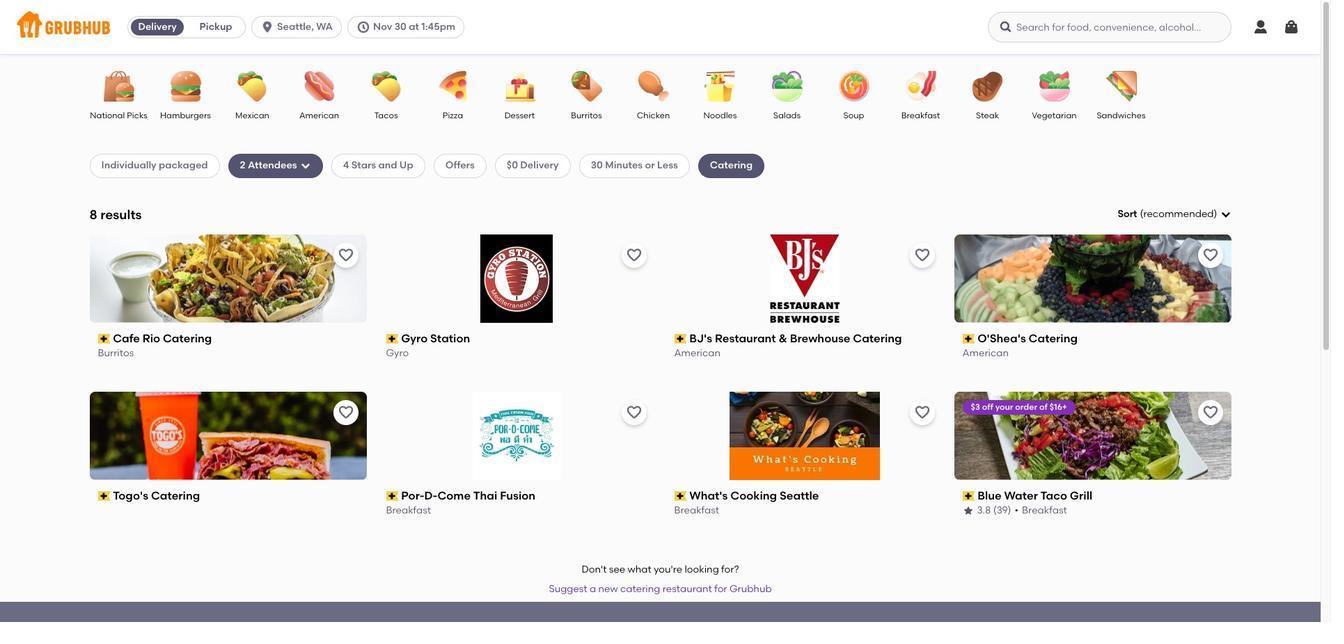Task type: vqa. For each thing, say whether or not it's contained in the screenshot.
blue
yes



Task type: locate. For each thing, give the bounding box(es) containing it.
0 vertical spatial 30
[[395, 21, 407, 33]]

breakfast down the taco
[[1023, 505, 1068, 517]]

suggest
[[549, 584, 588, 596]]

0 horizontal spatial burritos
[[98, 348, 134, 360]]

catering
[[621, 584, 661, 596]]

delivery left "pickup"
[[138, 21, 177, 33]]

30 left "minutes"
[[591, 160, 603, 172]]

subscription pass image left "bj's"
[[675, 334, 687, 344]]

seattle, wa button
[[252, 16, 348, 38]]

2 attendees
[[240, 160, 297, 172]]

suggest a new catering restaurant for grubhub
[[549, 584, 772, 596]]

nov
[[373, 21, 392, 33]]

subscription pass image inside what's cooking seattle link
[[675, 492, 687, 502]]

save this restaurant button for bj's restaurant & brewhouse catering
[[910, 243, 935, 268]]

1 horizontal spatial delivery
[[521, 160, 559, 172]]

looking
[[685, 564, 719, 576]]

subscription pass image inside por-d-come thai fusion link
[[386, 492, 399, 502]]

attendees
[[248, 160, 297, 172]]

brewhouse
[[790, 332, 851, 345]]

subscription pass image left 'cafe'
[[98, 334, 110, 344]]

sandwiches image
[[1097, 71, 1146, 102]]

svg image
[[1253, 19, 1270, 36], [357, 20, 371, 34], [300, 161, 311, 172]]

0 horizontal spatial delivery
[[138, 21, 177, 33]]

catering right rio
[[163, 332, 212, 345]]

gyro station link
[[386, 331, 647, 347]]

1 horizontal spatial 30
[[591, 160, 603, 172]]

subscription pass image inside cafe rio catering link
[[98, 334, 110, 344]]

svg image inside seattle, wa button
[[261, 20, 275, 34]]

catering down noodles
[[710, 160, 753, 172]]

gyro down gyro station
[[386, 348, 409, 360]]

svg image inside nov 30 at 1:45pm button
[[357, 20, 371, 34]]

steak
[[977, 111, 1000, 121]]

•
[[1015, 505, 1019, 517]]

american image
[[295, 71, 344, 102]]

what's cooking seattle link
[[675, 489, 935, 505]]

blue water taco grill link
[[963, 489, 1224, 505]]

at
[[409, 21, 419, 33]]

catering right "brewhouse"
[[854, 332, 903, 345]]

subscription pass image for por-d-come thai fusion
[[386, 492, 399, 502]]

$3 off your order of $16+
[[971, 402, 1068, 412]]

save this restaurant button for cafe rio catering
[[333, 243, 358, 268]]

what's cooking seattle logo image
[[730, 392, 880, 480]]

1 horizontal spatial svg image
[[357, 20, 371, 34]]

por-d-come thai fusion link
[[386, 489, 647, 505]]

d-
[[425, 489, 438, 503]]

catering inside bj's restaurant & brewhouse catering 'link'
[[854, 332, 903, 345]]

4 stars and up
[[343, 160, 414, 172]]

burritos down burritos image
[[571, 111, 602, 121]]

$16+
[[1050, 402, 1068, 412]]

subscription pass image left o'shea's
[[963, 334, 975, 344]]

subscription pass image inside gyro station link
[[386, 334, 399, 344]]

sandwiches
[[1097, 111, 1146, 121]]

$3
[[971, 402, 981, 412]]

fusion
[[500, 489, 536, 503]]

save this restaurant button for o'shea's catering
[[1198, 243, 1224, 268]]

dessert image
[[496, 71, 544, 102]]

subscription pass image inside bj's restaurant & brewhouse catering 'link'
[[675, 334, 687, 344]]

subscription pass image
[[963, 334, 975, 344], [98, 492, 110, 502], [675, 492, 687, 502], [963, 492, 975, 502]]

recommended
[[1144, 208, 1215, 220]]

subscription pass image inside blue water taco grill link
[[963, 492, 975, 502]]

o'shea's catering link
[[963, 331, 1224, 347]]

8 results main content
[[0, 54, 1321, 623]]

1 vertical spatial 30
[[591, 160, 603, 172]]

subscription pass image up star icon
[[963, 492, 975, 502]]

1 horizontal spatial save this restaurant image
[[914, 247, 931, 264]]

subscription pass image left por-
[[386, 492, 399, 502]]

american down "bj's"
[[675, 348, 721, 360]]

see
[[609, 564, 626, 576]]

0 vertical spatial delivery
[[138, 21, 177, 33]]

pickup button
[[187, 16, 245, 38]]

catering
[[710, 160, 753, 172], [163, 332, 212, 345], [854, 332, 903, 345], [1029, 332, 1078, 345], [151, 489, 200, 503]]

blue
[[978, 489, 1002, 503]]

save this restaurant image
[[337, 247, 354, 264], [1203, 247, 1219, 264], [337, 404, 354, 421], [626, 404, 643, 421], [914, 404, 931, 421]]

american down american image
[[299, 111, 339, 121]]

subscription pass image for o'shea's catering
[[963, 334, 975, 344]]

subscription pass image left gyro station
[[386, 334, 399, 344]]

national picks image
[[94, 71, 143, 102]]

main navigation navigation
[[0, 0, 1321, 54]]

1 horizontal spatial american
[[675, 348, 721, 360]]

save this restaurant image for cafe rio catering
[[337, 247, 354, 264]]

delivery
[[138, 21, 177, 33], [521, 160, 559, 172]]

delivery button
[[128, 16, 187, 38]]

None field
[[1118, 208, 1232, 222]]

catering right togo's
[[151, 489, 200, 503]]

pizza image
[[429, 71, 478, 102]]

what
[[628, 564, 652, 576]]

catering inside cafe rio catering link
[[163, 332, 212, 345]]

bj's restaurant & brewhouse catering logo image
[[770, 235, 840, 323]]

svg image
[[1284, 19, 1301, 36], [261, 20, 275, 34], [1000, 20, 1014, 34], [1221, 209, 1232, 220]]

1:45pm
[[422, 21, 456, 33]]

burritos down 'cafe'
[[98, 348, 134, 360]]

2
[[240, 160, 246, 172]]

cafe rio catering link
[[98, 331, 358, 347]]

steak image
[[964, 71, 1012, 102]]

subscription pass image inside 'togo's catering' link
[[98, 492, 110, 502]]

hamburgers
[[160, 111, 211, 121]]

1 vertical spatial burritos
[[98, 348, 134, 360]]

a
[[590, 584, 596, 596]]

of
[[1040, 402, 1048, 412]]

order
[[1016, 402, 1038, 412]]

subscription pass image for cafe rio catering
[[98, 334, 110, 344]]

subscription pass image
[[98, 334, 110, 344], [386, 334, 399, 344], [675, 334, 687, 344], [386, 492, 399, 502]]

water
[[1005, 489, 1039, 503]]

30 left at
[[395, 21, 407, 33]]

togo's catering logo image
[[90, 392, 367, 480]]

subscription pass image left togo's
[[98, 492, 110, 502]]

sort ( recommended )
[[1118, 208, 1218, 220]]

(39)
[[994, 505, 1012, 517]]

30 minutes or less
[[591, 160, 678, 172]]

delivery right $0 on the top of the page
[[521, 160, 559, 172]]

catering right o'shea's
[[1029, 332, 1078, 345]]

up
[[400, 160, 414, 172]]

4
[[343, 160, 349, 172]]

breakfast down what's
[[675, 505, 720, 517]]

bj's restaurant & brewhouse catering link
[[675, 331, 935, 347]]

0 vertical spatial gyro
[[401, 332, 428, 345]]

sort
[[1118, 208, 1138, 220]]

1 vertical spatial delivery
[[521, 160, 559, 172]]

3.8 (39)
[[978, 505, 1012, 517]]

save this restaurant button for what's cooking seattle
[[910, 400, 935, 425]]

subscription pass image left what's
[[675, 492, 687, 502]]

30
[[395, 21, 407, 33], [591, 160, 603, 172]]

1 vertical spatial gyro
[[386, 348, 409, 360]]

2 horizontal spatial american
[[963, 348, 1009, 360]]

none field containing sort
[[1118, 208, 1232, 222]]

save this restaurant image for o'shea's catering
[[1203, 247, 1219, 264]]

national picks
[[90, 111, 148, 121]]

come
[[438, 489, 471, 503]]

american down o'shea's
[[963, 348, 1009, 360]]

american
[[299, 111, 339, 121], [675, 348, 721, 360], [963, 348, 1009, 360]]

0 horizontal spatial 30
[[395, 21, 407, 33]]

save this restaurant button for gyro station
[[622, 243, 647, 268]]

0 vertical spatial burritos
[[571, 111, 602, 121]]

subscription pass image inside o'shea's catering link
[[963, 334, 975, 344]]

grubhub
[[730, 584, 772, 596]]

blue water taco grill
[[978, 489, 1093, 503]]

subscription pass image for blue water taco grill
[[963, 492, 975, 502]]

cafe rio catering
[[113, 332, 212, 345]]

save this restaurant image
[[626, 247, 643, 264], [914, 247, 931, 264], [1203, 404, 1219, 421]]

cafe rio catering logo image
[[90, 235, 367, 323]]

for
[[715, 584, 728, 596]]

gyro left the station
[[401, 332, 428, 345]]

0 horizontal spatial save this restaurant image
[[626, 247, 643, 264]]

save this restaurant image for por-d-come thai fusion
[[626, 404, 643, 421]]

gyro
[[401, 332, 428, 345], [386, 348, 409, 360]]

(
[[1141, 208, 1144, 220]]



Task type: describe. For each thing, give the bounding box(es) containing it.
gyro for gyro station
[[401, 332, 428, 345]]

seattle
[[780, 489, 820, 503]]

togo's catering link
[[98, 489, 358, 505]]

o'shea's catering logo image
[[955, 235, 1232, 323]]

cafe
[[113, 332, 140, 345]]

subscription pass image for what's cooking seattle
[[675, 492, 687, 502]]

2 horizontal spatial svg image
[[1253, 19, 1270, 36]]

breakfast down breakfast image
[[902, 111, 941, 121]]

minutes
[[605, 160, 643, 172]]

&
[[779, 332, 788, 345]]

nov 30 at 1:45pm button
[[348, 16, 470, 38]]

nov 30 at 1:45pm
[[373, 21, 456, 33]]

Search for food, convenience, alcohol... search field
[[988, 12, 1232, 42]]

burritos image
[[562, 71, 611, 102]]

breakfast image
[[897, 71, 946, 102]]

o'shea's catering
[[978, 332, 1078, 345]]

gyro station
[[401, 332, 470, 345]]

salads image
[[763, 71, 812, 102]]

and
[[379, 160, 397, 172]]

cooking
[[731, 489, 777, 503]]

tacos image
[[362, 71, 411, 102]]

)
[[1215, 208, 1218, 220]]

subscription pass image for bj's restaurant & brewhouse catering
[[675, 334, 687, 344]]

por-d-come thai fusion
[[401, 489, 536, 503]]

delivery inside button
[[138, 21, 177, 33]]

• breakfast
[[1015, 505, 1068, 517]]

off
[[983, 402, 994, 412]]

30 inside 8 results main content
[[591, 160, 603, 172]]

offers
[[446, 160, 475, 172]]

american for o'shea's catering
[[963, 348, 1009, 360]]

vegetarian image
[[1031, 71, 1079, 102]]

togo's
[[113, 489, 148, 503]]

individually packaged
[[101, 160, 208, 172]]

rio
[[143, 332, 160, 345]]

gyro for gyro
[[386, 348, 409, 360]]

3.8
[[978, 505, 992, 517]]

restaurant
[[715, 332, 776, 345]]

individually
[[101, 160, 157, 172]]

2 horizontal spatial save this restaurant image
[[1203, 404, 1219, 421]]

seattle,
[[277, 21, 314, 33]]

vegetarian
[[1033, 111, 1077, 121]]

hamburgers image
[[161, 71, 210, 102]]

save this restaurant image for gyro station
[[626, 247, 643, 264]]

wa
[[316, 21, 333, 33]]

seattle, wa
[[277, 21, 333, 33]]

you're
[[654, 564, 683, 576]]

stars
[[352, 160, 376, 172]]

catering inside o'shea's catering link
[[1029, 332, 1078, 345]]

picks
[[127, 111, 148, 121]]

bj's
[[690, 332, 713, 345]]

togo's catering
[[113, 489, 200, 503]]

new
[[599, 584, 618, 596]]

o'shea's
[[978, 332, 1027, 345]]

or
[[645, 160, 655, 172]]

what's
[[690, 489, 728, 503]]

por-d-come thai fusion logo image
[[472, 392, 561, 480]]

delivery inside 8 results main content
[[521, 160, 559, 172]]

noodles
[[704, 111, 737, 121]]

pizza
[[443, 111, 463, 121]]

0 horizontal spatial svg image
[[300, 161, 311, 172]]

restaurant
[[663, 584, 712, 596]]

salads
[[774, 111, 801, 121]]

noodles image
[[696, 71, 745, 102]]

0 horizontal spatial american
[[299, 111, 339, 121]]

for?
[[722, 564, 739, 576]]

packaged
[[159, 160, 208, 172]]

subscription pass image for togo's catering
[[98, 492, 110, 502]]

grill
[[1071, 489, 1093, 503]]

suggest a new catering restaurant for grubhub button
[[543, 578, 779, 603]]

soup image
[[830, 71, 879, 102]]

por-
[[401, 489, 425, 503]]

mexican image
[[228, 71, 277, 102]]

what's cooking seattle
[[690, 489, 820, 503]]

soup
[[844, 111, 865, 121]]

8
[[90, 207, 97, 223]]

svg image inside field
[[1221, 209, 1232, 220]]

your
[[996, 402, 1014, 412]]

$0 delivery
[[507, 160, 559, 172]]

blue water taco grill logo image
[[955, 392, 1232, 480]]

30 inside button
[[395, 21, 407, 33]]

none field inside 8 results main content
[[1118, 208, 1232, 222]]

don't
[[582, 564, 607, 576]]

chicken image
[[629, 71, 678, 102]]

$0
[[507, 160, 518, 172]]

american for bj's restaurant & brewhouse catering
[[675, 348, 721, 360]]

dessert
[[505, 111, 535, 121]]

chicken
[[637, 111, 670, 121]]

subscription pass image for gyro station
[[386, 334, 399, 344]]

pickup
[[200, 21, 232, 33]]

mexican
[[235, 111, 270, 121]]

8 results
[[90, 207, 142, 223]]

taco
[[1041, 489, 1068, 503]]

star icon image
[[963, 506, 974, 517]]

breakfast down por-
[[386, 505, 431, 517]]

don't see what you're looking for?
[[582, 564, 739, 576]]

national
[[90, 111, 125, 121]]

save this restaurant button for por-d-come thai fusion
[[622, 400, 647, 425]]

bj's restaurant & brewhouse catering
[[690, 332, 903, 345]]

station
[[431, 332, 470, 345]]

1 horizontal spatial burritos
[[571, 111, 602, 121]]

catering inside 'togo's catering' link
[[151, 489, 200, 503]]

tacos
[[374, 111, 398, 121]]

less
[[658, 160, 678, 172]]

results
[[100, 207, 142, 223]]

save this restaurant image for what's cooking seattle
[[914, 404, 931, 421]]

thai
[[473, 489, 498, 503]]

save this restaurant image for bj's restaurant & brewhouse catering
[[914, 247, 931, 264]]

gyro station logo image
[[480, 235, 553, 323]]



